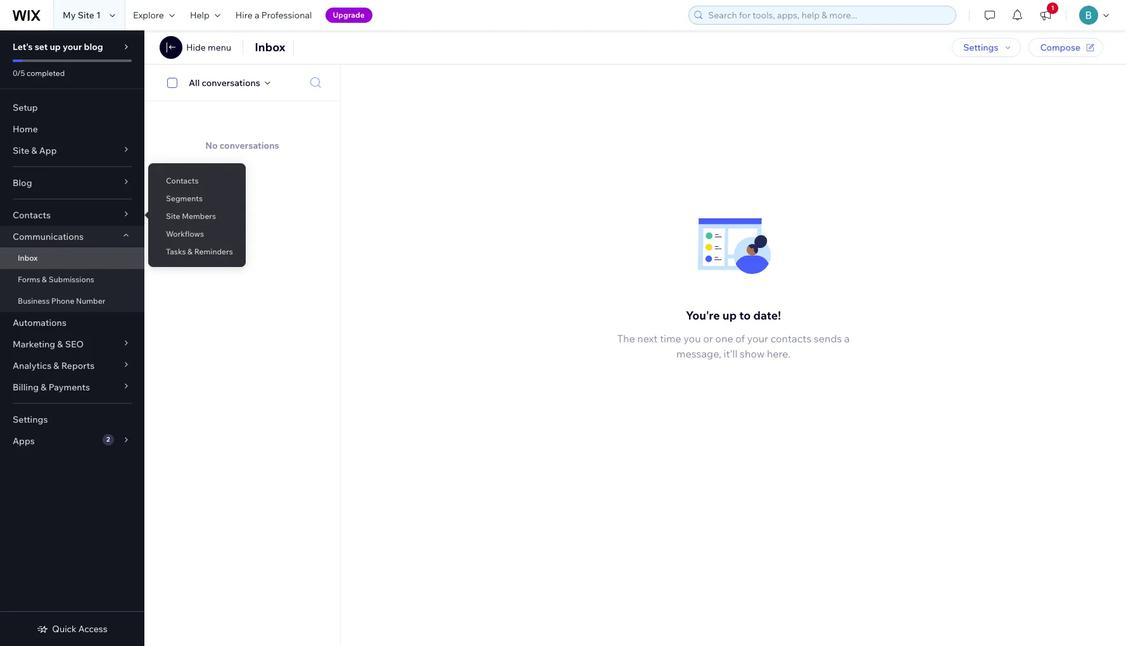 Task type: vqa. For each thing, say whether or not it's contained in the screenshot.
'way'
no



Task type: describe. For each thing, give the bounding box(es) containing it.
help button
[[182, 0, 228, 30]]

blog
[[13, 177, 32, 189]]

settings button
[[952, 38, 1022, 57]]

business phone number
[[18, 297, 105, 306]]

& for marketing
[[57, 339, 63, 350]]

automations
[[13, 317, 66, 329]]

home link
[[0, 118, 144, 140]]

or
[[703, 332, 713, 345]]

quick
[[52, 624, 76, 636]]

my site 1
[[63, 10, 101, 21]]

& for forms
[[42, 275, 47, 284]]

it'll
[[724, 348, 738, 360]]

app
[[39, 145, 57, 157]]

contacts for 'contacts' link
[[166, 176, 199, 186]]

marketing & seo button
[[0, 334, 144, 355]]

site for site & app
[[13, 145, 29, 157]]

you
[[684, 332, 701, 345]]

segments link
[[148, 188, 246, 210]]

to
[[740, 308, 751, 323]]

sidebar element
[[0, 30, 144, 647]]

a inside the next time you or one of your contacts sends a message, it'll show here.
[[845, 332, 850, 345]]

conversations for no conversations
[[220, 140, 279, 151]]

analytics & reports button
[[0, 355, 144, 377]]

help
[[190, 10, 210, 21]]

completed
[[27, 68, 65, 78]]

let's
[[13, 41, 33, 53]]

no conversations
[[205, 140, 279, 151]]

blog
[[84, 41, 103, 53]]

blog button
[[0, 172, 144, 194]]

1 vertical spatial up
[[723, 308, 737, 323]]

reports
[[61, 361, 95, 372]]

marketing
[[13, 339, 55, 350]]

your inside the sidebar element
[[63, 41, 82, 53]]

up inside the sidebar element
[[50, 41, 61, 53]]

0 horizontal spatial 1
[[96, 10, 101, 21]]

hire a professional
[[236, 10, 312, 21]]

of
[[736, 332, 745, 345]]

explore
[[133, 10, 164, 21]]

contacts link
[[148, 170, 246, 192]]

marketing & seo
[[13, 339, 84, 350]]

forms & submissions
[[18, 275, 94, 284]]

site & app
[[13, 145, 57, 157]]

inbox inside "link"
[[18, 253, 38, 263]]

tasks & reminders link
[[148, 241, 246, 263]]

hide menu button down help
[[160, 36, 231, 59]]

settings for settings link
[[13, 414, 48, 426]]

quick access
[[52, 624, 107, 636]]

seo
[[65, 339, 84, 350]]

you're
[[686, 308, 720, 323]]

quick access button
[[37, 624, 107, 636]]

segments
[[166, 194, 203, 203]]

site for site members
[[166, 212, 180, 221]]

one
[[716, 332, 734, 345]]

hire
[[236, 10, 253, 21]]

0 vertical spatial site
[[78, 10, 94, 21]]

upgrade button
[[325, 8, 372, 23]]

analytics & reports
[[13, 361, 95, 372]]

home
[[13, 124, 38, 135]]

hire a professional link
[[228, 0, 320, 30]]

hide menu
[[186, 42, 231, 53]]

billing & payments
[[13, 382, 90, 393]]

show
[[740, 348, 765, 360]]

here.
[[767, 348, 791, 360]]



Task type: locate. For each thing, give the bounding box(es) containing it.
2 horizontal spatial site
[[166, 212, 180, 221]]

& right billing
[[41, 382, 47, 393]]

phone
[[51, 297, 74, 306]]

1 vertical spatial site
[[13, 145, 29, 157]]

1 inside button
[[1051, 4, 1055, 12]]

the next time you or one of your contacts sends a message, it'll show here.
[[617, 332, 850, 360]]

0 vertical spatial up
[[50, 41, 61, 53]]

0 horizontal spatial settings
[[13, 414, 48, 426]]

1 horizontal spatial inbox
[[255, 40, 285, 54]]

business
[[18, 297, 50, 306]]

members
[[182, 212, 216, 221]]

1
[[1051, 4, 1055, 12], [96, 10, 101, 21]]

message,
[[677, 348, 722, 360]]

conversations right no
[[220, 140, 279, 151]]

0 horizontal spatial a
[[255, 10, 260, 21]]

no
[[205, 140, 218, 151]]

1 horizontal spatial your
[[748, 332, 769, 345]]

& inside billing & payments popup button
[[41, 382, 47, 393]]

compose button
[[1029, 38, 1104, 57]]

conversations
[[202, 77, 260, 88], [220, 140, 279, 151]]

my
[[63, 10, 76, 21]]

a
[[255, 10, 260, 21], [845, 332, 850, 345]]

forms & submissions link
[[0, 269, 144, 291]]

billing
[[13, 382, 39, 393]]

you're up to date!
[[686, 308, 781, 323]]

the
[[617, 332, 635, 345]]

settings
[[964, 42, 999, 53], [13, 414, 48, 426]]

& for site
[[31, 145, 37, 157]]

inbox
[[255, 40, 285, 54], [18, 253, 38, 263]]

& inside 'forms & submissions' link
[[42, 275, 47, 284]]

contacts
[[771, 332, 812, 345]]

contacts up communications
[[13, 210, 51, 221]]

professional
[[262, 10, 312, 21]]

site inside dropdown button
[[13, 145, 29, 157]]

business phone number link
[[0, 291, 144, 312]]

hide menu button
[[160, 36, 231, 59], [186, 42, 231, 53]]

1 vertical spatial inbox
[[18, 253, 38, 263]]

0 vertical spatial inbox
[[255, 40, 285, 54]]

& for billing
[[41, 382, 47, 393]]

hide
[[186, 42, 206, 53]]

1 up compose
[[1051, 4, 1055, 12]]

0 horizontal spatial contacts
[[13, 210, 51, 221]]

setup link
[[0, 97, 144, 118]]

0 horizontal spatial site
[[13, 145, 29, 157]]

up right the set on the left top of page
[[50, 41, 61, 53]]

contacts for contacts dropdown button
[[13, 210, 51, 221]]

next
[[638, 332, 658, 345]]

0 horizontal spatial up
[[50, 41, 61, 53]]

& for analytics
[[53, 361, 59, 372]]

& for tasks
[[188, 247, 193, 257]]

1 horizontal spatial up
[[723, 308, 737, 323]]

& inside "analytics & reports" 'dropdown button'
[[53, 361, 59, 372]]

0 vertical spatial contacts
[[166, 176, 199, 186]]

workflows link
[[148, 224, 246, 245]]

site right my
[[78, 10, 94, 21]]

& left reports
[[53, 361, 59, 372]]

0 horizontal spatial inbox
[[18, 253, 38, 263]]

sends
[[814, 332, 842, 345]]

set
[[35, 41, 48, 53]]

tasks & reminders
[[166, 247, 233, 257]]

submissions
[[49, 275, 94, 284]]

your
[[63, 41, 82, 53], [748, 332, 769, 345]]

0 vertical spatial a
[[255, 10, 260, 21]]

0/5 completed
[[13, 68, 65, 78]]

Search for tools, apps, help & more... field
[[705, 6, 952, 24]]

contacts inside dropdown button
[[13, 210, 51, 221]]

0 horizontal spatial your
[[63, 41, 82, 53]]

menu
[[208, 42, 231, 53]]

hide menu button down the help "button"
[[186, 42, 231, 53]]

all
[[189, 77, 200, 88]]

settings inside the sidebar element
[[13, 414, 48, 426]]

inbox down hire a professional link
[[255, 40, 285, 54]]

your up show
[[748, 332, 769, 345]]

up left to
[[723, 308, 737, 323]]

1 vertical spatial a
[[845, 332, 850, 345]]

access
[[78, 624, 107, 636]]

0 vertical spatial your
[[63, 41, 82, 53]]

inbox up the forms
[[18, 253, 38, 263]]

apps
[[13, 436, 35, 447]]

contacts up segments
[[166, 176, 199, 186]]

1 vertical spatial settings
[[13, 414, 48, 426]]

workflows
[[166, 229, 204, 239]]

up
[[50, 41, 61, 53], [723, 308, 737, 323]]

your left blog
[[63, 41, 82, 53]]

& inside the tasks & reminders link
[[188, 247, 193, 257]]

payments
[[49, 382, 90, 393]]

time
[[660, 332, 682, 345]]

& left app
[[31, 145, 37, 157]]

0 vertical spatial conversations
[[202, 77, 260, 88]]

let's set up your blog
[[13, 41, 103, 53]]

1 horizontal spatial a
[[845, 332, 850, 345]]

billing & payments button
[[0, 377, 144, 399]]

tasks
[[166, 247, 186, 257]]

& inside the site & app dropdown button
[[31, 145, 37, 157]]

1 button
[[1032, 0, 1060, 30]]

conversations for all conversations
[[202, 77, 260, 88]]

1 vertical spatial contacts
[[13, 210, 51, 221]]

a right hire
[[255, 10, 260, 21]]

conversations right all
[[202, 77, 260, 88]]

1 vertical spatial your
[[748, 332, 769, 345]]

site down "home"
[[13, 145, 29, 157]]

1 right my
[[96, 10, 101, 21]]

site members link
[[148, 206, 246, 227]]

None checkbox
[[160, 75, 189, 90]]

upgrade
[[333, 10, 365, 20]]

settings link
[[0, 409, 144, 431]]

1 horizontal spatial site
[[78, 10, 94, 21]]

your inside the next time you or one of your contacts sends a message, it'll show here.
[[748, 332, 769, 345]]

1 horizontal spatial settings
[[964, 42, 999, 53]]

2
[[106, 436, 110, 444]]

forms
[[18, 275, 40, 284]]

settings inside 'button'
[[964, 42, 999, 53]]

& inside marketing & seo dropdown button
[[57, 339, 63, 350]]

2 vertical spatial site
[[166, 212, 180, 221]]

compose
[[1041, 42, 1081, 53]]

0 vertical spatial settings
[[964, 42, 999, 53]]

settings for settings 'button'
[[964, 42, 999, 53]]

reminders
[[194, 247, 233, 257]]

communications
[[13, 231, 84, 243]]

inbox link
[[0, 248, 144, 269]]

0/5
[[13, 68, 25, 78]]

communications button
[[0, 226, 144, 248]]

date!
[[754, 308, 781, 323]]

setup
[[13, 102, 38, 113]]

1 horizontal spatial 1
[[1051, 4, 1055, 12]]

analytics
[[13, 361, 51, 372]]

1 vertical spatial conversations
[[220, 140, 279, 151]]

site members
[[166, 212, 216, 221]]

number
[[76, 297, 105, 306]]

& right the forms
[[42, 275, 47, 284]]

a right sends
[[845, 332, 850, 345]]

& right tasks
[[188, 247, 193, 257]]

site & app button
[[0, 140, 144, 162]]

contacts button
[[0, 205, 144, 226]]

all conversations
[[189, 77, 260, 88]]

1 horizontal spatial contacts
[[166, 176, 199, 186]]

automations link
[[0, 312, 144, 334]]

site down segments
[[166, 212, 180, 221]]

& left 'seo'
[[57, 339, 63, 350]]

&
[[31, 145, 37, 157], [188, 247, 193, 257], [42, 275, 47, 284], [57, 339, 63, 350], [53, 361, 59, 372], [41, 382, 47, 393]]



